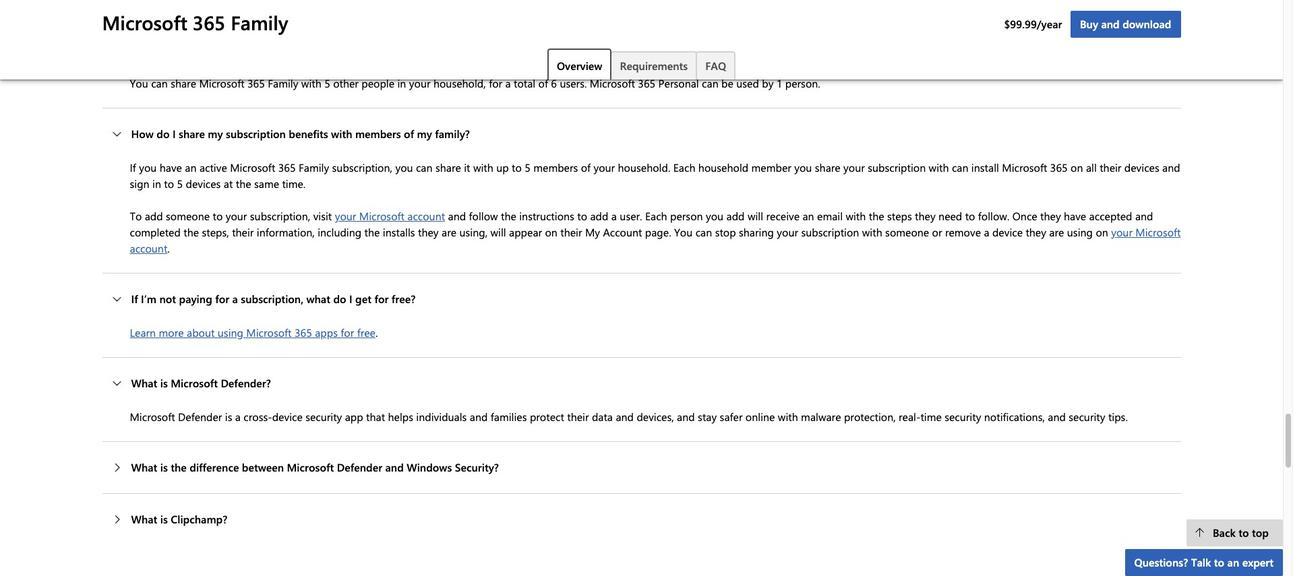 Task type: describe. For each thing, give the bounding box(es) containing it.
that
[[366, 410, 385, 424]]

1 vertical spatial devices
[[186, 177, 221, 191]]

microsoft inside what is the difference between microsoft defender and windows security? dropdown button
[[287, 461, 334, 475]]

in inside if you have an active microsoft 365 family subscription, you can share it with up to 5 members of your household. each household member you share your subscription with can install microsoft 365 on all their devices and sign in to 5 devices at the same time.
[[152, 177, 161, 191]]

microsoft inside what is microsoft defender? dropdown button
[[171, 377, 218, 391]]

3 add from the left
[[727, 209, 745, 223]]

on inside if you have an active microsoft 365 family subscription, you can share it with up to 5 members of your household. each household member you share your subscription with can install microsoft 365 on all their devices and sign in to 5 devices at the same time.
[[1071, 161, 1084, 175]]

0 horizontal spatial device
[[272, 410, 303, 424]]

other
[[333, 76, 359, 91]]

active
[[200, 161, 227, 175]]

the left installs
[[365, 225, 380, 240]]

1 vertical spatial subscription,
[[250, 209, 310, 223]]

share left it on the top of page
[[436, 161, 461, 175]]

questions?
[[1135, 556, 1189, 570]]

sharing
[[739, 225, 774, 240]]

3 security from the left
[[1069, 410, 1106, 424]]

installs
[[383, 225, 415, 240]]

an for questions?
[[1228, 556, 1240, 570]]

total
[[514, 76, 536, 91]]

they right installs
[[418, 225, 439, 240]]

your microsoft account
[[130, 225, 1182, 256]]

devices,
[[637, 410, 674, 424]]

what for what is the difference between microsoft defender and windows security?
[[131, 461, 157, 475]]

share down microsoft 365 family
[[171, 76, 196, 91]]

free?
[[392, 292, 416, 306]]

if i'm not paying for a subscription, what do i get for free?
[[131, 292, 416, 306]]

what is clipchamp?
[[131, 513, 228, 527]]

faq
[[706, 59, 727, 73]]

and inside if you have an active microsoft 365 family subscription, you can share it with up to 5 members of your household. each household member you share your subscription with can install microsoft 365 on all their devices and sign in to 5 devices at the same time.
[[1163, 161, 1181, 175]]

subscription, inside if you have an active microsoft 365 family subscription, you can share it with up to 5 members of your household. each household member you share your subscription with can install microsoft 365 on all their devices and sign in to 5 devices at the same time.
[[332, 161, 393, 175]]

i inside how do i share my subscription benefits with members of my family? dropdown button
[[173, 127, 176, 141]]

back to top link
[[1187, 520, 1284, 547]]

the left steps,
[[184, 225, 199, 240]]

with left or
[[863, 225, 883, 240]]

2 are from the left
[[1050, 225, 1065, 240]]

my
[[586, 225, 600, 240]]

household
[[699, 161, 749, 175]]

0 vertical spatial family
[[231, 9, 288, 35]]

you inside and follow the instructions to add a user. each person you add will receive an email with the steps they need to follow. once they have accepted and completed the steps, their information, including the installs they are using, will appear on their my account page. you can stop sharing your subscription with someone or remove a device they are using on
[[675, 225, 693, 240]]

remove
[[946, 225, 982, 240]]

real-
[[899, 410, 921, 424]]

share inside dropdown button
[[179, 127, 205, 141]]

can left install
[[952, 161, 969, 175]]

microsoft 365 family
[[102, 9, 288, 35]]

a inside dropdown button
[[232, 292, 238, 306]]

helps
[[388, 410, 414, 424]]

sign
[[130, 177, 150, 191]]

your inside your microsoft account
[[1112, 225, 1133, 240]]

how do i share my subscription benefits with members of my family?
[[131, 127, 470, 141]]

defender inside what is the difference between microsoft defender and windows security? dropdown button
[[337, 461, 383, 475]]

have inside if you have an active microsoft 365 family subscription, you can share it with up to 5 members of your household. each household member you share your subscription with can install microsoft 365 on all their devices and sign in to 5 devices at the same time.
[[160, 161, 182, 175]]

requirements
[[620, 59, 688, 73]]

steps
[[888, 209, 913, 223]]

family inside if you have an active microsoft 365 family subscription, you can share it with up to 5 members of your household. each household member you share your subscription with can install microsoft 365 on all their devices and sign in to 5 devices at the same time.
[[299, 161, 329, 175]]

the left steps
[[869, 209, 885, 223]]

0 vertical spatial someone
[[166, 209, 210, 223]]

to up my
[[578, 209, 588, 223]]

once
[[1013, 209, 1038, 223]]

0 vertical spatial .
[[168, 242, 170, 256]]

0 vertical spatial devices
[[1125, 161, 1160, 175]]

an inside and follow the instructions to add a user. each person you add will receive an email with the steps they need to follow. once they have accepted and completed the steps, their information, including the installs they are using, will appear on their my account page. you can stop sharing your subscription with someone or remove a device they are using on
[[803, 209, 815, 223]]

family?
[[435, 127, 470, 141]]

including
[[318, 225, 362, 240]]

i'm
[[141, 292, 157, 306]]

completed
[[130, 225, 181, 240]]

about
[[187, 326, 215, 340]]

by
[[762, 76, 774, 91]]

a left cross-
[[235, 410, 241, 424]]

overview link
[[548, 49, 612, 81]]

all
[[1087, 161, 1097, 175]]

can left it on the top of page
[[416, 161, 433, 175]]

person.
[[786, 76, 821, 91]]

faq link
[[696, 51, 736, 80]]

talk
[[1192, 556, 1212, 570]]

with inside dropdown button
[[331, 127, 352, 141]]

you up sign
[[139, 161, 157, 175]]

malware
[[802, 410, 842, 424]]

to
[[130, 209, 142, 223]]

subscription inside if you have an active microsoft 365 family subscription, you can share it with up to 5 members of your household. each household member you share your subscription with can install microsoft 365 on all their devices and sign in to 5 devices at the same time.
[[868, 161, 926, 175]]

stay
[[698, 410, 717, 424]]

at
[[224, 177, 233, 191]]

they up or
[[916, 209, 936, 223]]

if you have an active microsoft 365 family subscription, you can share it with up to 5 members of your household. each household member you share your subscription with can install microsoft 365 on all their devices and sign in to 5 devices at the same time.
[[130, 161, 1181, 191]]

with right it on the top of page
[[473, 161, 494, 175]]

you can share microsoft 365 family with 5 other people in your household, for a total of 6 users. microsoft 365 personal can be used by 1 person.
[[130, 76, 821, 91]]

if i'm not paying for a subscription, what do i get for free? button
[[102, 274, 1182, 325]]

1 horizontal spatial .
[[376, 326, 378, 340]]

person
[[671, 209, 703, 223]]

overview
[[557, 59, 603, 73]]

accepted
[[1090, 209, 1133, 223]]

0 vertical spatial 5
[[325, 76, 330, 91]]

to up steps,
[[213, 209, 223, 223]]

for right paying
[[215, 292, 229, 306]]

questions? talk to an expert button
[[1126, 550, 1284, 577]]

0 vertical spatial your microsoft account link
[[335, 209, 445, 223]]

learn more about using microsoft 365 apps for free link
[[130, 326, 376, 340]]

top
[[1253, 526, 1270, 540]]

tips.
[[1109, 410, 1129, 424]]

paying
[[179, 292, 212, 306]]

0 vertical spatial of
[[539, 76, 548, 91]]

clipchamp?
[[171, 513, 228, 527]]

what is clipchamp? button
[[102, 495, 1182, 546]]

0 horizontal spatial do
[[157, 127, 170, 141]]

individuals
[[416, 410, 467, 424]]

the inside dropdown button
[[171, 461, 187, 475]]

their right steps,
[[232, 225, 254, 240]]

1 vertical spatial using
[[218, 326, 244, 340]]

1 security from the left
[[306, 410, 342, 424]]

defender?
[[221, 377, 271, 391]]

for left free
[[341, 326, 354, 340]]

information,
[[257, 225, 315, 240]]

security?
[[455, 461, 499, 475]]

visit
[[313, 209, 332, 223]]

for left total
[[489, 76, 503, 91]]

each inside and follow the instructions to add a user. each person you add will receive an email with the steps they need to follow. once they have accepted and completed the steps, their information, including the installs they are using, will appear on their my account page. you can stop sharing your subscription with someone or remove a device they are using on
[[646, 209, 668, 223]]

is for clipchamp?
[[160, 513, 168, 527]]

1 vertical spatial do
[[334, 292, 346, 306]]

to add someone to your subscription, visit your microsoft account
[[130, 209, 445, 223]]

of inside dropdown button
[[404, 127, 414, 141]]

buy and download button
[[1071, 11, 1182, 38]]

user.
[[620, 209, 643, 223]]

protection,
[[845, 410, 896, 424]]

more
[[159, 326, 184, 340]]

get
[[356, 292, 372, 306]]

difference
[[190, 461, 239, 475]]

receive
[[767, 209, 800, 223]]

1 my from the left
[[208, 127, 223, 141]]

you left it on the top of page
[[396, 161, 413, 175]]

they right once
[[1041, 209, 1062, 223]]

time.
[[282, 177, 306, 191]]

expert
[[1243, 556, 1274, 570]]

1 vertical spatial your microsoft account link
[[130, 225, 1182, 256]]

account
[[603, 225, 643, 240]]

steps,
[[202, 225, 229, 240]]

how do i share my subscription benefits with members of my family? button
[[102, 109, 1182, 160]]

buy
[[1081, 17, 1099, 31]]

members inside dropdown button
[[355, 127, 401, 141]]



Task type: locate. For each thing, give the bounding box(es) containing it.
what for what is clipchamp?
[[131, 513, 157, 527]]

1 vertical spatial you
[[675, 225, 693, 240]]

what
[[131, 377, 157, 391], [131, 461, 157, 475], [131, 513, 157, 527]]

cross-
[[244, 410, 272, 424]]

1 vertical spatial what
[[131, 461, 157, 475]]

add up my
[[591, 209, 609, 223]]

to right sign
[[164, 177, 174, 191]]

to right up
[[512, 161, 522, 175]]

subscription
[[226, 127, 286, 141], [868, 161, 926, 175], [802, 225, 860, 240]]

of inside if you have an active microsoft 365 family subscription, you can share it with up to 5 members of your household. each household member you share your subscription with can install microsoft 365 on all their devices and sign in to 5 devices at the same time.
[[581, 161, 591, 175]]

with right email
[[846, 209, 866, 223]]

and inside dropdown button
[[386, 461, 404, 475]]

1 horizontal spatial account
[[408, 209, 445, 223]]

have inside and follow the instructions to add a user. each person you add will receive an email with the steps they need to follow. once they have accepted and completed the steps, their information, including the installs they are using, will appear on their my account page. you can stop sharing your subscription with someone or remove a device they are using on
[[1065, 209, 1087, 223]]

microsoft defender is a cross-device security app that helps individuals and families protect their data and devices, and stay safer online with malware protection, real-time security notifications, and security tips.
[[130, 410, 1129, 424]]

1 vertical spatial each
[[646, 209, 668, 223]]

i inside if i'm not paying for a subscription, what do i get for free? dropdown button
[[349, 292, 353, 306]]

account up installs
[[408, 209, 445, 223]]

1 horizontal spatial will
[[748, 209, 764, 223]]

if for if i'm not paying for a subscription, what do i get for free?
[[131, 292, 138, 306]]

the inside if you have an active microsoft 365 family subscription, you can share it with up to 5 members of your household. each household member you share your subscription with can install microsoft 365 on all their devices and sign in to 5 devices at the same time.
[[236, 177, 251, 191]]

what is the difference between microsoft defender and windows security? button
[[102, 443, 1182, 494]]

share
[[171, 76, 196, 91], [179, 127, 205, 141], [436, 161, 461, 175], [815, 161, 841, 175]]

1 horizontal spatial 5
[[325, 76, 330, 91]]

an for if
[[185, 161, 197, 175]]

0 vertical spatial in
[[398, 76, 406, 91]]

account down completed
[[130, 242, 168, 256]]

not
[[159, 292, 176, 306]]

2 vertical spatial of
[[581, 161, 591, 175]]

my
[[208, 127, 223, 141], [417, 127, 432, 141]]

0 vertical spatial an
[[185, 161, 197, 175]]

or
[[933, 225, 943, 240]]

2 horizontal spatial an
[[1228, 556, 1240, 570]]

0 horizontal spatial an
[[185, 161, 197, 175]]

1 vertical spatial of
[[404, 127, 414, 141]]

1 vertical spatial .
[[376, 326, 378, 340]]

using right about
[[218, 326, 244, 340]]

what is microsoft defender? button
[[102, 358, 1182, 410]]

someone
[[166, 209, 210, 223], [886, 225, 930, 240]]

0 horizontal spatial are
[[442, 225, 457, 240]]

2 horizontal spatial subscription
[[868, 161, 926, 175]]

household,
[[434, 76, 486, 91]]

2 vertical spatial family
[[299, 161, 329, 175]]

buy and download
[[1081, 17, 1172, 31]]

is left the clipchamp?
[[160, 513, 168, 527]]

online
[[746, 410, 775, 424]]

account
[[408, 209, 445, 223], [130, 242, 168, 256]]

1 are from the left
[[442, 225, 457, 240]]

to up the remove
[[966, 209, 976, 223]]

is inside what is microsoft defender? dropdown button
[[160, 377, 168, 391]]

and
[[1102, 17, 1120, 31], [1163, 161, 1181, 175], [448, 209, 466, 223], [1136, 209, 1154, 223], [470, 410, 488, 424], [616, 410, 634, 424], [677, 410, 695, 424], [1049, 410, 1066, 424], [386, 461, 404, 475]]

1
[[777, 76, 783, 91]]

1 horizontal spatial i
[[349, 292, 353, 306]]

5 left other
[[325, 76, 330, 91]]

learn
[[130, 326, 156, 340]]

a
[[506, 76, 511, 91], [612, 209, 617, 223], [985, 225, 990, 240], [232, 292, 238, 306], [235, 410, 241, 424]]

2 add from the left
[[591, 209, 609, 223]]

for right 'get'
[[375, 292, 389, 306]]

devices down active
[[186, 177, 221, 191]]

i
[[173, 127, 176, 141], [349, 292, 353, 306]]

have left accepted
[[1065, 209, 1087, 223]]

requirements link
[[611, 51, 698, 80]]

defender down app
[[337, 461, 383, 475]]

account inside your microsoft account
[[130, 242, 168, 256]]

each left household on the top of page
[[674, 161, 696, 175]]

add up completed
[[145, 209, 163, 223]]

they down once
[[1026, 225, 1047, 240]]

2 my from the left
[[417, 127, 432, 141]]

can inside and follow the instructions to add a user. each person you add will receive an email with the steps they need to follow. once they have accepted and completed the steps, their information, including the installs they are using, will appear on their my account page. you can stop sharing your subscription with someone or remove a device they are using on
[[696, 225, 713, 240]]

5 right up
[[525, 161, 531, 175]]

device down follow.
[[993, 225, 1023, 240]]

if left i'm
[[131, 292, 138, 306]]

1 vertical spatial someone
[[886, 225, 930, 240]]

can left stop
[[696, 225, 713, 240]]

a left user.
[[612, 209, 617, 223]]

1 horizontal spatial an
[[803, 209, 815, 223]]

0 horizontal spatial in
[[152, 177, 161, 191]]

free
[[357, 326, 376, 340]]

what inside what is the difference between microsoft defender and windows security? dropdown button
[[131, 461, 157, 475]]

safer
[[720, 410, 743, 424]]

on left all
[[1071, 161, 1084, 175]]

on down "instructions"
[[545, 225, 558, 240]]

using down accepted
[[1068, 225, 1094, 240]]

my left family?
[[417, 127, 432, 141]]

0 horizontal spatial .
[[168, 242, 170, 256]]

1 horizontal spatial do
[[334, 292, 346, 306]]

0 horizontal spatial account
[[130, 242, 168, 256]]

2 horizontal spatial on
[[1096, 225, 1109, 240]]

0 vertical spatial you
[[130, 76, 148, 91]]

your microsoft account link down user.
[[130, 225, 1182, 256]]

you up how
[[130, 76, 148, 91]]

on
[[1071, 161, 1084, 175], [545, 225, 558, 240], [1096, 225, 1109, 240]]

an left active
[[185, 161, 197, 175]]

subscription up steps
[[868, 161, 926, 175]]

if for if you have an active microsoft 365 family subscription, you can share it with up to 5 members of your household. each household member you share your subscription with can install microsoft 365 on all their devices and sign in to 5 devices at the same time.
[[130, 161, 136, 175]]

to inside dropdown button
[[1215, 556, 1225, 570]]

0 vertical spatial account
[[408, 209, 445, 223]]

0 vertical spatial do
[[157, 127, 170, 141]]

using,
[[460, 225, 488, 240]]

1 what from the top
[[131, 377, 157, 391]]

someone up steps,
[[166, 209, 210, 223]]

can up how
[[151, 76, 168, 91]]

1 vertical spatial in
[[152, 177, 161, 191]]

you inside and follow the instructions to add a user. each person you add will receive an email with the steps they need to follow. once they have accepted and completed the steps, their information, including the installs they are using, will appear on their my account page. you can stop sharing your subscription with someone or remove a device they are using on
[[706, 209, 724, 223]]

0 vertical spatial what
[[131, 377, 157, 391]]

benefits
[[289, 127, 328, 141]]

0 horizontal spatial i
[[173, 127, 176, 141]]

0 horizontal spatial add
[[145, 209, 163, 223]]

the up appear
[[501, 209, 517, 223]]

if inside if you have an active microsoft 365 family subscription, you can share it with up to 5 members of your household. each household member you share your subscription with can install microsoft 365 on all their devices and sign in to 5 devices at the same time.
[[130, 161, 136, 175]]

windows
[[407, 461, 452, 475]]

follow.
[[979, 209, 1010, 223]]

an inside dropdown button
[[1228, 556, 1240, 570]]

do right how
[[157, 127, 170, 141]]

member
[[752, 161, 792, 175]]

2 security from the left
[[945, 410, 982, 424]]

1 horizontal spatial members
[[534, 161, 578, 175]]

a up 'learn more about using microsoft 365 apps for free' link
[[232, 292, 238, 306]]

1 vertical spatial will
[[491, 225, 506, 240]]

0 horizontal spatial you
[[130, 76, 148, 91]]

is for microsoft
[[160, 377, 168, 391]]

2 vertical spatial subscription,
[[241, 292, 304, 306]]

household.
[[618, 161, 671, 175]]

what inside what is clipchamp? dropdown button
[[131, 513, 157, 527]]

.
[[168, 242, 170, 256], [376, 326, 378, 340]]

2 vertical spatial an
[[1228, 556, 1240, 570]]

an left email
[[803, 209, 815, 223]]

2 vertical spatial subscription
[[802, 225, 860, 240]]

0 horizontal spatial security
[[306, 410, 342, 424]]

devices right all
[[1125, 161, 1160, 175]]

2 horizontal spatial 5
[[525, 161, 531, 175]]

subscription,
[[332, 161, 393, 175], [250, 209, 310, 223], [241, 292, 304, 306]]

an inside if you have an active microsoft 365 family subscription, you can share it with up to 5 members of your household. each household member you share your subscription with can install microsoft 365 on all their devices and sign in to 5 devices at the same time.
[[185, 161, 197, 175]]

device
[[993, 225, 1023, 240], [272, 410, 303, 424]]

will down "follow"
[[491, 225, 506, 240]]

you
[[130, 76, 148, 91], [675, 225, 693, 240]]

what left the clipchamp?
[[131, 513, 157, 527]]

the left difference
[[171, 461, 187, 475]]

notifications,
[[985, 410, 1046, 424]]

0 horizontal spatial 5
[[177, 177, 183, 191]]

with right online
[[778, 410, 799, 424]]

people
[[362, 76, 395, 91]]

their left data
[[567, 410, 589, 424]]

to
[[512, 161, 522, 175], [164, 177, 174, 191], [213, 209, 223, 223], [578, 209, 588, 223], [966, 209, 976, 223], [1239, 526, 1250, 540], [1215, 556, 1225, 570]]

you
[[139, 161, 157, 175], [396, 161, 413, 175], [795, 161, 812, 175], [706, 209, 724, 223]]

security left tips.
[[1069, 410, 1106, 424]]

is inside what is clipchamp? dropdown button
[[160, 513, 168, 527]]

microsoft inside your microsoft account
[[1136, 225, 1182, 240]]

5 right sign
[[177, 177, 183, 191]]

i left 'get'
[[349, 292, 353, 306]]

0 horizontal spatial of
[[404, 127, 414, 141]]

if inside dropdown button
[[131, 292, 138, 306]]

is for the
[[160, 461, 168, 475]]

1 vertical spatial 5
[[525, 161, 531, 175]]

using
[[1068, 225, 1094, 240], [218, 326, 244, 340]]

365
[[193, 9, 225, 35], [248, 76, 265, 91], [638, 76, 656, 91], [278, 161, 296, 175], [1051, 161, 1068, 175], [295, 326, 312, 340]]

to right talk
[[1215, 556, 1225, 570]]

1 horizontal spatial subscription
[[802, 225, 860, 240]]

0 vertical spatial will
[[748, 209, 764, 223]]

back to top
[[1214, 526, 1270, 540]]

subscription inside and follow the instructions to add a user. each person you add will receive an email with the steps they need to follow. once they have accepted and completed the steps, their information, including the installs they are using, will appear on their my account page. you can stop sharing your subscription with someone or remove a device they are using on
[[802, 225, 860, 240]]

2 horizontal spatial of
[[581, 161, 591, 175]]

what up what is clipchamp?
[[131, 461, 157, 475]]

0 vertical spatial device
[[993, 225, 1023, 240]]

with left other
[[301, 76, 322, 91]]

share up email
[[815, 161, 841, 175]]

users.
[[560, 76, 587, 91]]

security right time
[[945, 410, 982, 424]]

if up sign
[[130, 161, 136, 175]]

1 vertical spatial i
[[349, 292, 353, 306]]

0 vertical spatial each
[[674, 161, 696, 175]]

in right people
[[398, 76, 406, 91]]

device inside and follow the instructions to add a user. each person you add will receive an email with the steps they need to follow. once they have accepted and completed the steps, their information, including the installs they are using, will appear on their my account page. you can stop sharing your subscription with someone or remove a device they are using on
[[993, 225, 1023, 240]]

what
[[307, 292, 331, 306]]

1 vertical spatial members
[[534, 161, 578, 175]]

defender down what is microsoft defender?
[[178, 410, 222, 424]]

add up stop
[[727, 209, 745, 223]]

i right how
[[173, 127, 176, 141]]

0 horizontal spatial have
[[160, 161, 182, 175]]

0 vertical spatial have
[[160, 161, 182, 175]]

subscription, inside dropdown button
[[241, 292, 304, 306]]

0 horizontal spatial will
[[491, 225, 506, 240]]

1 vertical spatial if
[[131, 292, 138, 306]]

someone down steps
[[886, 225, 930, 240]]

0 horizontal spatial each
[[646, 209, 668, 223]]

subscription down email
[[802, 225, 860, 240]]

you up stop
[[706, 209, 724, 223]]

members down people
[[355, 127, 401, 141]]

defender
[[178, 410, 222, 424], [337, 461, 383, 475]]

the
[[236, 177, 251, 191], [501, 209, 517, 223], [869, 209, 885, 223], [184, 225, 199, 240], [365, 225, 380, 240], [171, 461, 187, 475]]

you right member
[[795, 161, 812, 175]]

your
[[409, 76, 431, 91], [594, 161, 615, 175], [844, 161, 865, 175], [226, 209, 247, 223], [335, 209, 356, 223], [777, 225, 799, 240], [1112, 225, 1133, 240]]

with left install
[[929, 161, 950, 175]]

1 horizontal spatial have
[[1065, 209, 1087, 223]]

0 vertical spatial defender
[[178, 410, 222, 424]]

1 horizontal spatial on
[[1071, 161, 1084, 175]]

2 horizontal spatial security
[[1069, 410, 1106, 424]]

you down person on the top right
[[675, 225, 693, 240]]

your inside and follow the instructions to add a user. each person you add will receive an email with the steps they need to follow. once they have accepted and completed the steps, their information, including the installs they are using, will appear on their my account page. you can stop sharing your subscription with someone or remove a device they are using on
[[777, 225, 799, 240]]

to inside "link"
[[1239, 526, 1250, 540]]

and inside button
[[1102, 17, 1120, 31]]

1 horizontal spatial defender
[[337, 461, 383, 475]]

2 vertical spatial 5
[[177, 177, 183, 191]]

can
[[151, 76, 168, 91], [702, 76, 719, 91], [416, 161, 433, 175], [952, 161, 969, 175], [696, 225, 713, 240]]

and follow the instructions to add a user. each person you add will receive an email with the steps they need to follow. once they have accepted and completed the steps, their information, including the installs they are using, will appear on their my account page. you can stop sharing your subscription with someone or remove a device they are using on
[[130, 209, 1154, 240]]

. right apps
[[376, 326, 378, 340]]

6
[[551, 76, 557, 91]]

their right all
[[1100, 161, 1122, 175]]

subscription inside dropdown button
[[226, 127, 286, 141]]

1 horizontal spatial add
[[591, 209, 609, 223]]

members inside if you have an active microsoft 365 family subscription, you can share it with up to 5 members of your household. each household member you share your subscription with can install microsoft 365 on all their devices and sign in to 5 devices at the same time.
[[534, 161, 578, 175]]

what down learn
[[131, 377, 157, 391]]

0 horizontal spatial defender
[[178, 410, 222, 424]]

is left difference
[[160, 461, 168, 475]]

of
[[539, 76, 548, 91], [404, 127, 414, 141], [581, 161, 591, 175]]

of left family?
[[404, 127, 414, 141]]

is left cross-
[[225, 410, 232, 424]]

their inside if you have an active microsoft 365 family subscription, you can share it with up to 5 members of your household. each household member you share your subscription with can install microsoft 365 on all their devices and sign in to 5 devices at the same time.
[[1100, 161, 1122, 175]]

of left household.
[[581, 161, 591, 175]]

my up active
[[208, 127, 223, 141]]

1 vertical spatial have
[[1065, 209, 1087, 223]]

stop
[[716, 225, 736, 240]]

1 vertical spatial an
[[803, 209, 815, 223]]

1 horizontal spatial in
[[398, 76, 406, 91]]

for
[[489, 76, 503, 91], [215, 292, 229, 306], [375, 292, 389, 306], [341, 326, 354, 340]]

0 vertical spatial i
[[173, 127, 176, 141]]

learn more about microsoft 365 family. tab list
[[102, 49, 1182, 81]]

microsoft
[[102, 9, 187, 35], [199, 76, 245, 91], [590, 76, 635, 91], [230, 161, 275, 175], [1003, 161, 1048, 175], [359, 209, 405, 223], [1136, 225, 1182, 240], [246, 326, 292, 340], [171, 377, 218, 391], [130, 410, 175, 424], [287, 461, 334, 475]]

app
[[345, 410, 363, 424]]

questions? talk to an expert
[[1135, 556, 1274, 570]]

1 horizontal spatial someone
[[886, 225, 930, 240]]

1 horizontal spatial you
[[675, 225, 693, 240]]

will
[[748, 209, 764, 223], [491, 225, 506, 240]]

device up between
[[272, 410, 303, 424]]

1 vertical spatial account
[[130, 242, 168, 256]]

0 horizontal spatial on
[[545, 225, 558, 240]]

0 vertical spatial using
[[1068, 225, 1094, 240]]

what for what is microsoft defender?
[[131, 377, 157, 391]]

2 what from the top
[[131, 461, 157, 475]]

will up the sharing on the top right
[[748, 209, 764, 223]]

of left 6
[[539, 76, 548, 91]]

1 add from the left
[[145, 209, 163, 223]]

1 horizontal spatial my
[[417, 127, 432, 141]]

appear
[[509, 225, 542, 240]]

what is the difference between microsoft defender and windows security?
[[131, 461, 499, 475]]

1 horizontal spatial device
[[993, 225, 1023, 240]]

on down accepted
[[1096, 225, 1109, 240]]

to left the top
[[1239, 526, 1250, 540]]

up
[[497, 161, 509, 175]]

a left total
[[506, 76, 511, 91]]

back
[[1214, 526, 1236, 540]]

their left my
[[561, 225, 583, 240]]

0 vertical spatial subscription
[[226, 127, 286, 141]]

a down follow.
[[985, 225, 990, 240]]

0 vertical spatial members
[[355, 127, 401, 141]]

0 horizontal spatial someone
[[166, 209, 210, 223]]

1 vertical spatial family
[[268, 76, 298, 91]]

2 vertical spatial what
[[131, 513, 157, 527]]

1 horizontal spatial are
[[1050, 225, 1065, 240]]

in right sign
[[152, 177, 161, 191]]

$99.99/year
[[1005, 17, 1063, 31]]

1 vertical spatial device
[[272, 410, 303, 424]]

each inside if you have an active microsoft 365 family subscription, you can share it with up to 5 members of your household. each household member you share your subscription with can install microsoft 365 on all their devices and sign in to 5 devices at the same time.
[[674, 161, 696, 175]]

1 vertical spatial subscription
[[868, 161, 926, 175]]

can left be at the top of page
[[702, 76, 719, 91]]

0 vertical spatial if
[[130, 161, 136, 175]]

an
[[185, 161, 197, 175], [803, 209, 815, 223], [1228, 556, 1240, 570]]

1 vertical spatial defender
[[337, 461, 383, 475]]

members up "instructions"
[[534, 161, 578, 175]]

using inside and follow the instructions to add a user. each person you add will receive an email with the steps they need to follow. once they have accepted and completed the steps, their information, including the installs they are using, will appear on their my account page. you can stop sharing your subscription with someone or remove a device they are using on
[[1068, 225, 1094, 240]]

1 horizontal spatial of
[[539, 76, 548, 91]]

2 horizontal spatial add
[[727, 209, 745, 223]]

email
[[818, 209, 843, 223]]

1 horizontal spatial devices
[[1125, 161, 1160, 175]]

an left expert
[[1228, 556, 1240, 570]]

is inside what is the difference between microsoft defender and windows security? dropdown button
[[160, 461, 168, 475]]

0 horizontal spatial devices
[[186, 177, 221, 191]]

3 what from the top
[[131, 513, 157, 527]]

what inside what is microsoft defender? dropdown button
[[131, 377, 157, 391]]

someone inside and follow the instructions to add a user. each person you add will receive an email with the steps they need to follow. once they have accepted and completed the steps, their information, including the installs they are using, will appear on their my account page. you can stop sharing your subscription with someone or remove a device they are using on
[[886, 225, 930, 240]]

share up active
[[179, 127, 205, 141]]

the right at
[[236, 177, 251, 191]]

devices
[[1125, 161, 1160, 175], [186, 177, 221, 191]]

members
[[355, 127, 401, 141], [534, 161, 578, 175]]

. down completed
[[168, 242, 170, 256]]

1 horizontal spatial using
[[1068, 225, 1094, 240]]

install
[[972, 161, 1000, 175]]

download
[[1123, 17, 1172, 31]]

time
[[921, 410, 942, 424]]

data
[[592, 410, 613, 424]]



Task type: vqa. For each thing, say whether or not it's contained in the screenshot.
the right account
yes



